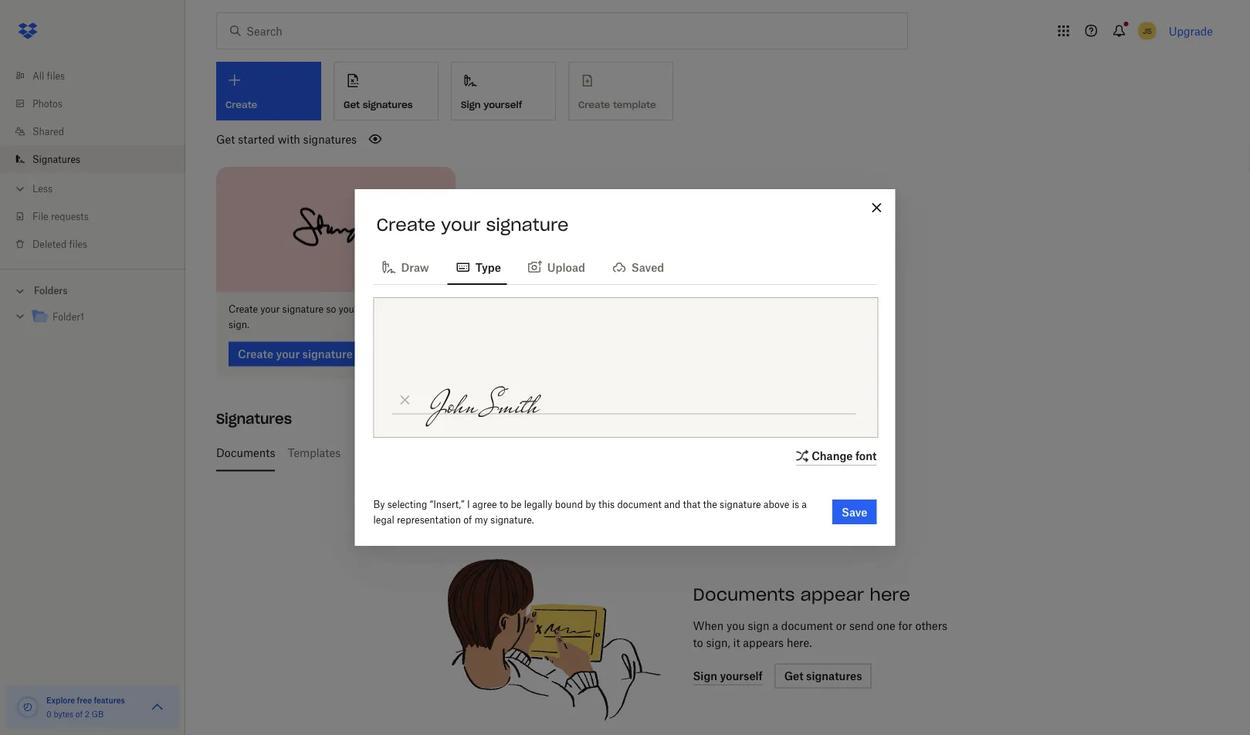 Task type: vqa. For each thing, say whether or not it's contained in the screenshot.
added to the middle
no



Task type: locate. For each thing, give the bounding box(es) containing it.
0 vertical spatial signatures
[[32, 153, 80, 165]]

2 horizontal spatial signature
[[720, 499, 761, 510]]

documents appear here
[[693, 584, 911, 605]]

a
[[802, 499, 807, 510], [773, 620, 779, 633]]

ready
[[400, 304, 424, 315]]

signature.
[[491, 514, 534, 526]]

0 vertical spatial of
[[464, 514, 472, 526]]

change
[[812, 450, 853, 463]]

0 horizontal spatial signatures
[[303, 132, 357, 146]]

you're
[[339, 304, 365, 315]]

create inside create your signature so you're always ready to sign.
[[229, 304, 258, 315]]

create up 'draw'
[[377, 214, 436, 236]]

for
[[899, 620, 913, 633]]

of
[[464, 514, 472, 526], [76, 710, 83, 719]]

0 horizontal spatial documents
[[216, 447, 275, 460]]

files for deleted files
[[69, 238, 87, 250]]

0
[[46, 710, 52, 719]]

less
[[32, 183, 53, 194]]

1 horizontal spatial a
[[802, 499, 807, 510]]

2 vertical spatial to
[[693, 637, 704, 650]]

0 vertical spatial document
[[618, 499, 662, 510]]

deleted files
[[32, 238, 87, 250]]

sign yourself
[[461, 99, 522, 111]]

get left started
[[216, 132, 235, 146]]

signatures
[[363, 99, 413, 111], [303, 132, 357, 146]]

signature right the
[[720, 499, 761, 510]]

sign yourself button
[[451, 62, 556, 121]]

document up here.
[[782, 620, 833, 633]]

0 horizontal spatial document
[[618, 499, 662, 510]]

documents
[[216, 447, 275, 460], [693, 584, 795, 605]]

0 vertical spatial files
[[47, 70, 65, 82]]

1 vertical spatial your
[[261, 304, 280, 315]]

documents up you
[[693, 584, 795, 605]]

signatures up 'documents' tab
[[216, 410, 292, 428]]

to inside by selecting "insert," i agree to be legally bound by this document and that the signature above is a legal representation of my signature.
[[500, 499, 508, 510]]

0 horizontal spatial to
[[426, 304, 435, 315]]

to
[[426, 304, 435, 315], [500, 499, 508, 510], [693, 637, 704, 650]]

files right all
[[47, 70, 65, 82]]

shared
[[32, 126, 64, 137]]

0 vertical spatial tab list
[[374, 248, 877, 285]]

0 vertical spatial to
[[426, 304, 435, 315]]

1 vertical spatial files
[[69, 238, 87, 250]]

2 vertical spatial signature
[[720, 499, 761, 510]]

1 horizontal spatial signatures
[[216, 410, 292, 428]]

1 vertical spatial tab list
[[216, 435, 1207, 472]]

0 horizontal spatial signatures
[[32, 153, 80, 165]]

1 horizontal spatial signatures
[[363, 99, 413, 111]]

1 horizontal spatial document
[[782, 620, 833, 633]]

1 horizontal spatial to
[[500, 499, 508, 510]]

0 vertical spatial your
[[441, 214, 481, 236]]

a inside by selecting "insert," i agree to be legally bound by this document and that the signature above is a legal representation of my signature.
[[802, 499, 807, 510]]

free
[[77, 696, 92, 705]]

1 vertical spatial a
[[773, 620, 779, 633]]

0 vertical spatial documents
[[216, 447, 275, 460]]

folders button
[[0, 279, 185, 302]]

so
[[326, 304, 336, 315]]

documents left templates tab
[[216, 447, 275, 460]]

document right this on the bottom left of the page
[[618, 499, 662, 510]]

tab list containing draw
[[374, 248, 877, 285]]

i
[[467, 499, 470, 510]]

to down when
[[693, 637, 704, 650]]

1 vertical spatial signature
[[282, 304, 324, 315]]

all files
[[32, 70, 65, 82]]

get inside the "get signatures" button
[[344, 99, 360, 111]]

tab list
[[374, 248, 877, 285], [216, 435, 1207, 472]]

your up 'type'
[[441, 214, 481, 236]]

change font
[[812, 450, 877, 463]]

1 horizontal spatial your
[[441, 214, 481, 236]]

get for get started with signatures
[[216, 132, 235, 146]]

upgrade
[[1169, 24, 1214, 37]]

document inside when you sign a document or send one for others to sign, it appears here.
[[782, 620, 833, 633]]

upload
[[548, 261, 585, 274]]

create up sign.
[[229, 304, 258, 315]]

0 horizontal spatial a
[[773, 620, 779, 633]]

1 vertical spatial to
[[500, 499, 508, 510]]

document
[[618, 499, 662, 510], [782, 620, 833, 633]]

1 horizontal spatial create
[[377, 214, 436, 236]]

1 vertical spatial create
[[229, 304, 258, 315]]

of left my
[[464, 514, 472, 526]]

create your signature so you're always ready to sign.
[[229, 304, 435, 331]]

signature left 'so'
[[282, 304, 324, 315]]

to right ready
[[426, 304, 435, 315]]

create
[[377, 214, 436, 236], [229, 304, 258, 315]]

tab list containing documents
[[216, 435, 1207, 472]]

get signatures
[[344, 99, 413, 111]]

your inside dialog
[[441, 214, 481, 236]]

get up get started with signatures
[[344, 99, 360, 111]]

your inside create your signature so you're always ready to sign.
[[261, 304, 280, 315]]

2 horizontal spatial to
[[693, 637, 704, 650]]

1 horizontal spatial documents
[[693, 584, 795, 605]]

legal
[[374, 514, 395, 526]]

signature
[[486, 214, 569, 236], [282, 304, 324, 315], [720, 499, 761, 510]]

a inside when you sign a document or send one for others to sign, it appears here.
[[773, 620, 779, 633]]

files
[[47, 70, 65, 82], [69, 238, 87, 250]]

0 horizontal spatial of
[[76, 710, 83, 719]]

document inside by selecting "insert," i agree to be legally bound by this document and that the signature above is a legal representation of my signature.
[[618, 499, 662, 510]]

started
[[238, 132, 275, 146]]

your
[[441, 214, 481, 236], [261, 304, 280, 315]]

files right deleted
[[69, 238, 87, 250]]

signature inside create your signature so you're always ready to sign.
[[282, 304, 324, 315]]

0 horizontal spatial signature
[[282, 304, 324, 315]]

list
[[0, 53, 185, 269]]

a right is in the bottom of the page
[[802, 499, 807, 510]]

change font button
[[794, 447, 877, 466]]

1 horizontal spatial of
[[464, 514, 472, 526]]

features
[[94, 696, 125, 705]]

create your signature
[[377, 214, 569, 236]]

0 vertical spatial signature
[[486, 214, 569, 236]]

create inside dialog
[[377, 214, 436, 236]]

of left 2
[[76, 710, 83, 719]]

bound
[[555, 499, 583, 510]]

quota usage element
[[15, 695, 40, 720]]

0 horizontal spatial your
[[261, 304, 280, 315]]

saved
[[632, 261, 665, 274]]

here
[[870, 584, 911, 605]]

legally
[[524, 499, 553, 510]]

1 vertical spatial signatures
[[216, 410, 292, 428]]

signatures inside list item
[[32, 153, 80, 165]]

1 vertical spatial document
[[782, 620, 833, 633]]

your for create your signature
[[441, 214, 481, 236]]

0 vertical spatial a
[[802, 499, 807, 510]]

others
[[916, 620, 948, 633]]

to left be
[[500, 499, 508, 510]]

or
[[836, 620, 847, 633]]

1 horizontal spatial files
[[69, 238, 87, 250]]

signatures
[[32, 153, 80, 165], [216, 410, 292, 428]]

0 horizontal spatial get
[[216, 132, 235, 146]]

your for create your signature so you're always ready to sign.
[[261, 304, 280, 315]]

signatures down shared
[[32, 153, 80, 165]]

by
[[374, 499, 385, 510]]

0 horizontal spatial create
[[229, 304, 258, 315]]

signatures list item
[[0, 145, 185, 173]]

explore
[[46, 696, 75, 705]]

send
[[850, 620, 874, 633]]

0 horizontal spatial files
[[47, 70, 65, 82]]

sign
[[461, 99, 481, 111]]

a right sign at the bottom
[[773, 620, 779, 633]]

1 horizontal spatial get
[[344, 99, 360, 111]]

1 horizontal spatial signature
[[486, 214, 569, 236]]

0 vertical spatial create
[[377, 214, 436, 236]]

1 vertical spatial of
[[76, 710, 83, 719]]

bytes
[[54, 710, 73, 719]]

1 vertical spatial signatures
[[303, 132, 357, 146]]

shared link
[[12, 117, 185, 145]]

your left 'so'
[[261, 304, 280, 315]]

0 vertical spatial signatures
[[363, 99, 413, 111]]

to inside when you sign a document or send one for others to sign, it appears here.
[[693, 637, 704, 650]]

1 vertical spatial documents
[[693, 584, 795, 605]]

templates tab
[[288, 435, 341, 472]]

signature up upload
[[486, 214, 569, 236]]

0 vertical spatial get
[[344, 99, 360, 111]]

get
[[344, 99, 360, 111], [216, 132, 235, 146]]

signatures link
[[12, 145, 185, 173]]

1 vertical spatial get
[[216, 132, 235, 146]]



Task type: describe. For each thing, give the bounding box(es) containing it.
sign,
[[706, 637, 731, 650]]

this
[[599, 499, 615, 510]]

it
[[734, 637, 740, 650]]

folder1
[[53, 311, 84, 323]]

you
[[727, 620, 745, 633]]

file
[[32, 211, 48, 222]]

by selecting "insert," i agree to be legally bound by this document and that the signature above is a legal representation of my signature.
[[374, 499, 807, 526]]

sign.
[[229, 319, 249, 331]]

get for get signatures
[[344, 99, 360, 111]]

dropbox image
[[12, 15, 43, 46]]

always
[[367, 304, 397, 315]]

one
[[877, 620, 896, 633]]

the
[[703, 499, 718, 510]]

deleted files link
[[12, 230, 185, 258]]

templates
[[288, 447, 341, 460]]

"insert,"
[[430, 499, 465, 510]]

font
[[856, 450, 877, 463]]

be
[[511, 499, 522, 510]]

appears
[[743, 637, 784, 650]]

signature inside by selecting "insert," i agree to be legally bound by this document and that the signature above is a legal representation of my signature.
[[720, 499, 761, 510]]

create your signature dialog
[[355, 189, 896, 546]]

that
[[683, 499, 701, 510]]

documents tab
[[216, 435, 275, 472]]

tab list inside the create your signature dialog
[[374, 248, 877, 285]]

when
[[693, 620, 724, 633]]

agree
[[473, 499, 497, 510]]

with
[[278, 132, 300, 146]]

type
[[476, 261, 501, 274]]

all
[[32, 70, 44, 82]]

signature for create your signature so you're always ready to sign.
[[282, 304, 324, 315]]

deleted
[[32, 238, 67, 250]]

by
[[586, 499, 596, 510]]

requests
[[51, 211, 89, 222]]

sign
[[748, 620, 770, 633]]

folder1 link
[[31, 307, 173, 328]]

when you sign a document or send one for others to sign, it appears here.
[[693, 620, 948, 650]]

file requests link
[[12, 202, 185, 230]]

save
[[842, 506, 868, 519]]

and
[[664, 499, 681, 510]]

Your name text field
[[417, 372, 860, 437]]

draw
[[401, 261, 429, 274]]

appear
[[801, 584, 865, 605]]

my
[[475, 514, 488, 526]]

less image
[[12, 181, 28, 197]]

get started with signatures
[[216, 132, 357, 146]]

upgrade link
[[1169, 24, 1214, 37]]

files for all files
[[47, 70, 65, 82]]

to inside create your signature so you're always ready to sign.
[[426, 304, 435, 315]]

above
[[764, 499, 790, 510]]

list containing all files
[[0, 53, 185, 269]]

file requests
[[32, 211, 89, 222]]

2
[[85, 710, 90, 719]]

selecting
[[388, 499, 427, 510]]

get signatures button
[[334, 62, 439, 121]]

photos
[[32, 98, 63, 109]]

photos link
[[12, 90, 185, 117]]

documents for documents
[[216, 447, 275, 460]]

create for create your signature
[[377, 214, 436, 236]]

of inside explore free features 0 bytes of 2 gb
[[76, 710, 83, 719]]

gb
[[92, 710, 104, 719]]

signature for create your signature
[[486, 214, 569, 236]]

explore free features 0 bytes of 2 gb
[[46, 696, 125, 719]]

yourself
[[484, 99, 522, 111]]

here.
[[787, 637, 812, 650]]

folders
[[34, 285, 68, 297]]

save button
[[833, 500, 877, 525]]

documents for documents appear here
[[693, 584, 795, 605]]

representation
[[397, 514, 461, 526]]

signatures inside button
[[363, 99, 413, 111]]

of inside by selecting "insert," i agree to be legally bound by this document and that the signature above is a legal representation of my signature.
[[464, 514, 472, 526]]

is
[[792, 499, 800, 510]]

all files link
[[12, 62, 185, 90]]

create for create your signature so you're always ready to sign.
[[229, 304, 258, 315]]



